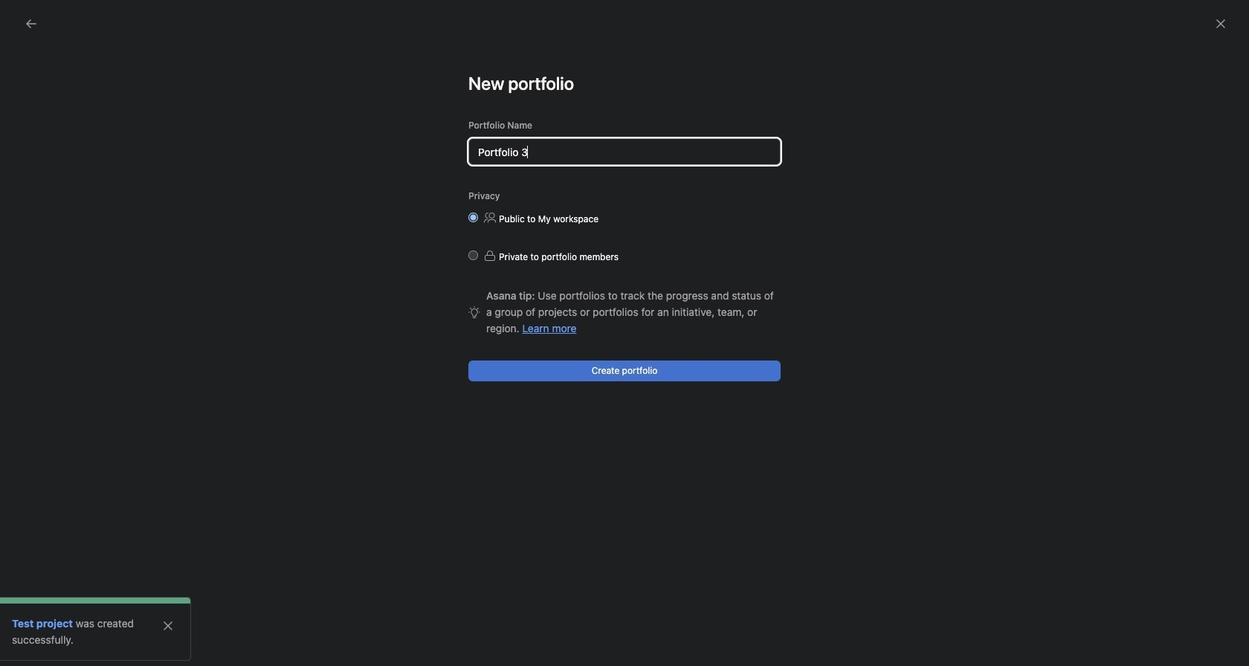 Task type: describe. For each thing, give the bounding box(es) containing it.
close this dialog image
[[1215, 18, 1227, 30]]

hide sidebar image
[[19, 12, 31, 24]]



Task type: locate. For each thing, give the bounding box(es) containing it.
go back image
[[25, 18, 37, 30]]

For example: "Marketing dashboard" or "Team objectives" text field
[[469, 138, 781, 165]]

close image
[[162, 620, 174, 632]]



Task type: vqa. For each thing, say whether or not it's contained in the screenshot.
Create dropdown button
no



